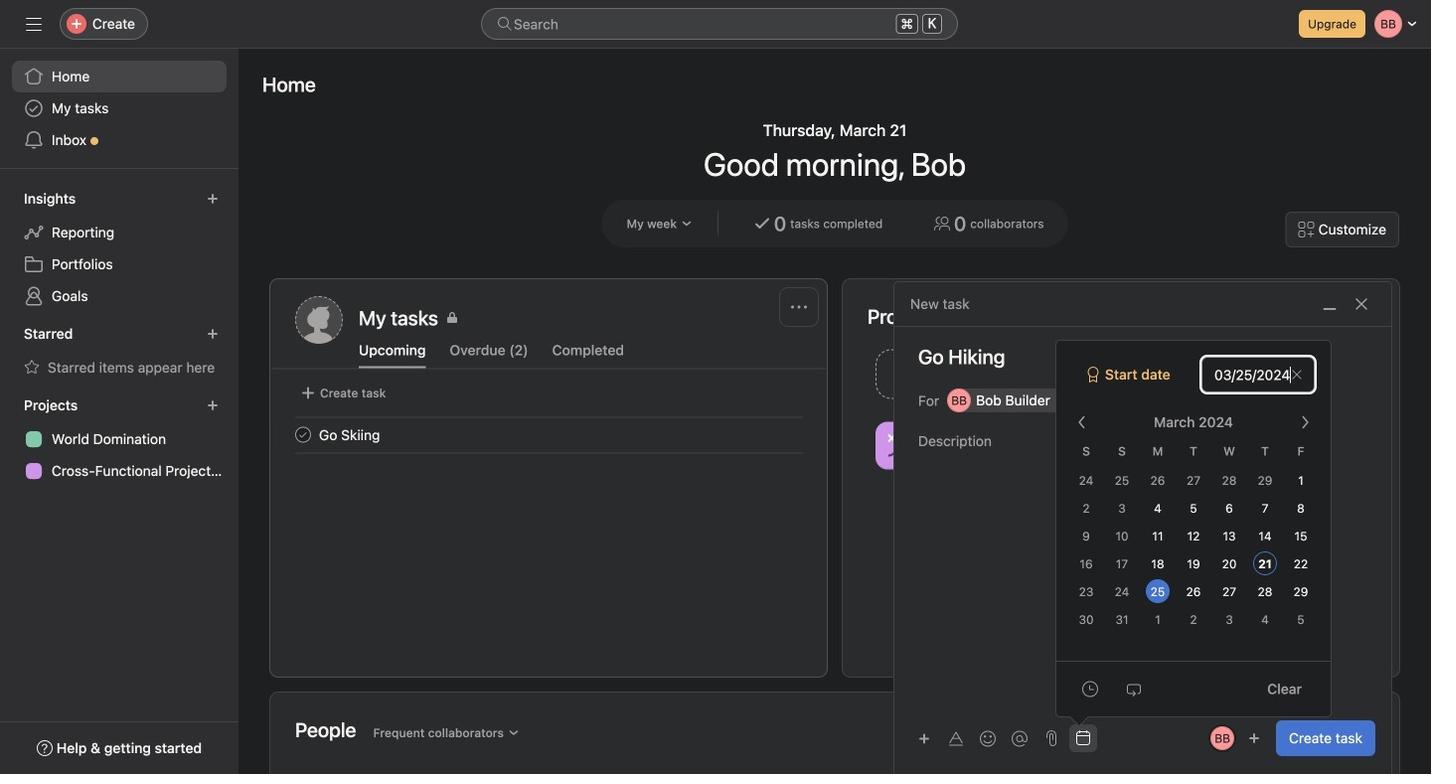 Task type: locate. For each thing, give the bounding box(es) containing it.
toolbar
[[910, 724, 1038, 753]]

mark complete image
[[291, 423, 315, 447]]

add profile photo image
[[295, 296, 343, 344]]

add items to starred image
[[207, 328, 219, 340]]

Task name text field
[[894, 343, 1391, 371]]

None field
[[481, 8, 958, 40]]

Mark complete checkbox
[[291, 423, 315, 447]]

line_and_symbols image
[[887, 434, 911, 458]]

previous month image
[[1074, 414, 1090, 430]]

list item
[[868, 344, 1122, 404], [271, 417, 827, 453]]

0 vertical spatial list item
[[868, 344, 1122, 404]]

1 horizontal spatial list item
[[868, 344, 1122, 404]]

add time image
[[1082, 681, 1098, 697]]

insights element
[[0, 181, 239, 316]]

close image
[[1354, 296, 1370, 312]]

select due date image
[[1075, 730, 1091, 746]]

dialog
[[894, 282, 1391, 774]]

projects element
[[0, 388, 239, 491]]

set to repeat image
[[1126, 681, 1142, 697]]

minimize image
[[1322, 296, 1338, 312]]

emoji image
[[980, 731, 996, 747]]

hide sidebar image
[[26, 16, 42, 32]]

1 vertical spatial list item
[[271, 417, 827, 453]]



Task type: describe. For each thing, give the bounding box(es) containing it.
new insights image
[[207, 193, 219, 205]]

clear due date image
[[1291, 369, 1303, 381]]

global element
[[0, 49, 239, 168]]

at mention image
[[1012, 731, 1028, 747]]

Due date text field
[[1202, 357, 1315, 393]]

attach a file or paste an image image
[[1044, 730, 1059, 746]]

new project or portfolio image
[[207, 400, 219, 411]]

insert an object image
[[918, 733, 930, 745]]

actions image
[[791, 299, 807, 315]]

0 horizontal spatial list item
[[271, 417, 827, 453]]

Search tasks, projects, and more text field
[[481, 8, 958, 40]]

rocket image
[[1141, 362, 1165, 386]]

starred element
[[0, 316, 239, 388]]

formatting image
[[948, 731, 964, 747]]

add or remove collaborators from this task image
[[1248, 732, 1260, 744]]

next month image
[[1297, 414, 1313, 430]]



Task type: vqa. For each thing, say whether or not it's contained in the screenshot.
the projects ELEMENT
yes



